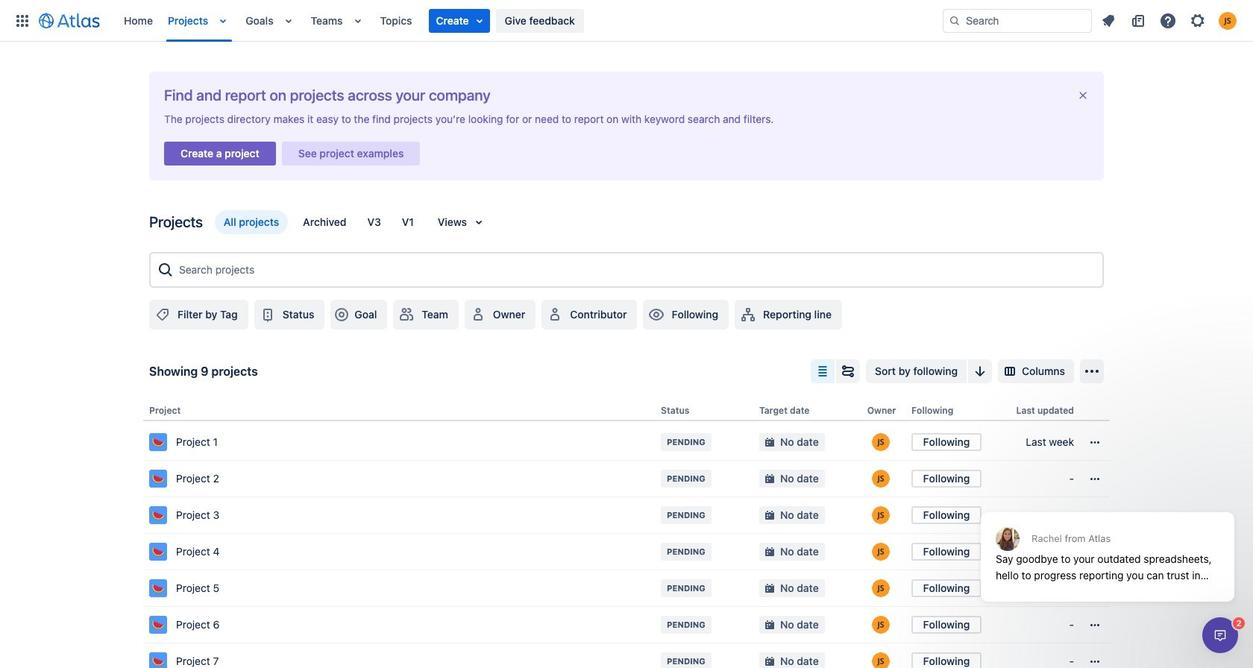 Task type: describe. For each thing, give the bounding box(es) containing it.
tag image
[[154, 306, 172, 324]]

search projects image
[[157, 261, 175, 279]]

list item inside list
[[429, 9, 490, 32]]

settings image
[[1189, 12, 1207, 29]]

display as timeline image
[[839, 363, 857, 380]]

notifications image
[[1100, 12, 1118, 29]]

switch to... image
[[13, 12, 31, 29]]

search image
[[949, 15, 961, 26]]

0 vertical spatial dialog
[[974, 476, 1242, 613]]



Task type: locate. For each thing, give the bounding box(es) containing it.
following image
[[648, 306, 666, 324]]

status image
[[259, 306, 277, 324]]

help image
[[1159, 12, 1177, 29]]

0 horizontal spatial list
[[116, 0, 943, 41]]

reverse sort order image
[[971, 363, 989, 380]]

dialog
[[974, 476, 1242, 613], [1203, 618, 1238, 654]]

banner
[[0, 0, 1253, 42]]

close banner image
[[1077, 90, 1089, 101]]

top element
[[9, 0, 943, 41]]

display as list image
[[814, 363, 832, 380]]

1 vertical spatial dialog
[[1203, 618, 1238, 654]]

1 horizontal spatial list
[[1095, 9, 1244, 32]]

list item
[[429, 9, 490, 32]]

Search field
[[943, 9, 1092, 32]]

None search field
[[943, 9, 1092, 32]]

list
[[116, 0, 943, 41], [1095, 9, 1244, 32]]

account image
[[1219, 12, 1237, 29]]

Search projects field
[[175, 257, 1097, 283]]



Task type: vqa. For each thing, say whether or not it's contained in the screenshot.
Display as list icon
yes



